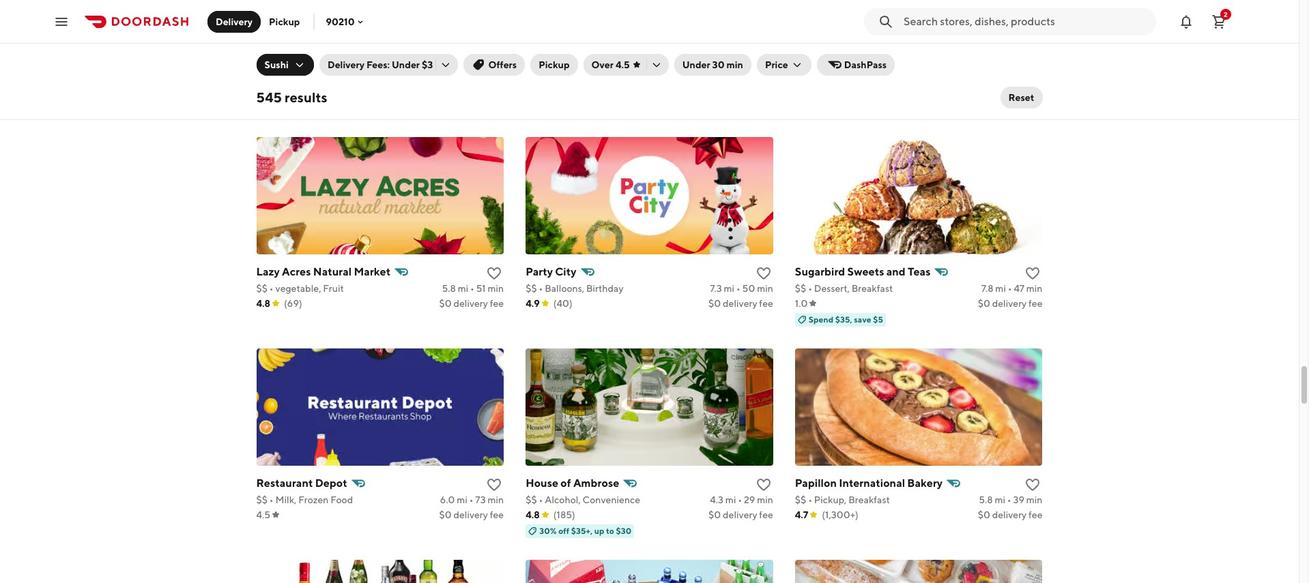 Task type: locate. For each thing, give the bounding box(es) containing it.
0 vertical spatial natural
[[838, 67, 876, 80]]

under left "30"
[[683, 59, 711, 70]]

pickup for pickup button to the bottom
[[539, 59, 570, 70]]

$$ • fruit, fresh
[[256, 85, 325, 96]]

0 horizontal spatial pickup button
[[261, 11, 308, 32]]

0 vertical spatial breakfast
[[852, 283, 894, 294]]

0 horizontal spatial pickup
[[269, 16, 300, 27]]

healthy
[[526, 67, 566, 80]]

delivery down 5.8 mi • 39 min
[[993, 510, 1027, 521]]

$​0 delivery fee down 5.8 mi • 51 min
[[439, 298, 504, 309]]

delivery for delivery fees: under $3
[[328, 59, 365, 70]]

breakfast down sweets
[[852, 283, 894, 294]]

delivery down 48 on the top of the page
[[993, 100, 1027, 111]]

$​0 down 6.0
[[439, 510, 452, 521]]

0 vertical spatial market
[[292, 67, 329, 80]]

0 horizontal spatial 4.8
[[256, 298, 271, 309]]

click to add this store to your saved list image
[[486, 67, 503, 84], [756, 67, 772, 84], [756, 265, 772, 282]]

convenience
[[583, 495, 641, 506]]

545
[[256, 89, 282, 105]]

min
[[727, 59, 744, 70], [1027, 85, 1043, 96], [488, 283, 504, 294], [758, 283, 774, 294], [1027, 283, 1043, 294], [488, 495, 504, 506], [758, 495, 774, 506], [1027, 495, 1043, 506]]

5.8 left 39
[[980, 495, 994, 506]]

1 vertical spatial delivery
[[328, 59, 365, 70]]

spend $35, save $5
[[809, 315, 884, 325]]

fee
[[1029, 100, 1043, 111], [490, 298, 504, 309], [760, 298, 774, 309], [1029, 298, 1043, 309], [490, 510, 504, 521], [760, 510, 774, 521], [1029, 510, 1043, 521]]

4.5 down restaurant
[[256, 510, 271, 521]]

delivery for party city
[[723, 298, 758, 309]]

of
[[561, 477, 571, 490]]

• left 48 on the top of the page
[[1007, 85, 1011, 96]]

$$ down lazy
[[256, 283, 268, 294]]

price button
[[757, 54, 812, 76]]

7.8 mi • 47 min
[[982, 283, 1043, 294]]

• left 50 at right
[[737, 283, 741, 294]]

click to add this store to your saved list image up 5.8 mi • 51 min
[[486, 265, 503, 282]]

milk,
[[276, 495, 297, 506]]

$$ for restaurant depot
[[256, 495, 268, 506]]

delivery inside button
[[216, 16, 253, 27]]

$​0 left 'reset'
[[979, 100, 991, 111]]

delivery down 7.3 mi • 50 min
[[723, 298, 758, 309]]

delivery down 5.8 mi • 51 min
[[454, 298, 488, 309]]

delivery for house of ambrose
[[723, 510, 758, 521]]

birthday
[[587, 283, 624, 294]]

sweets
[[848, 265, 885, 278]]

pickup button up sushi button
[[261, 11, 308, 32]]

(40)
[[554, 298, 573, 309]]

under 30 min
[[683, 59, 744, 70]]

spend
[[809, 315, 834, 325]]

under left $3
[[392, 59, 420, 70]]

0 vertical spatial 4.7
[[980, 85, 993, 96]]

0 vertical spatial pickup
[[269, 16, 300, 27]]

mi left 48 on the top of the page
[[995, 85, 1006, 96]]

4.5 for restaurant depot
[[256, 510, 271, 521]]

4.3 mi • 29 min
[[711, 495, 774, 506]]

0 horizontal spatial 5.8
[[442, 283, 456, 294]]

$​0 for party city
[[709, 298, 721, 309]]

delivery
[[216, 16, 253, 27], [328, 59, 365, 70]]

• left 39
[[1008, 495, 1012, 506]]

min for party city
[[758, 283, 774, 294]]

breakfast down papillon international bakery
[[849, 495, 891, 506]]

$$ down handy at top
[[256, 85, 268, 96]]

• left milk,
[[270, 495, 274, 506]]

click to add this store to your saved list image up 'reset'
[[1025, 67, 1042, 84]]

$​0 down 4.3
[[709, 510, 721, 521]]

click to add this store to your saved list image left healthy
[[486, 67, 503, 84]]

4.7 left 48 on the top of the page
[[980, 85, 993, 96]]

1 horizontal spatial 4.8
[[526, 510, 540, 521]]

min right 51 at the left
[[488, 283, 504, 294]]

$$ up 4.9
[[526, 283, 537, 294]]

delivery inside lassens natural foods & vitamins 4.7 mi • 48 min $​0 delivery fee
[[993, 100, 1027, 111]]

$$ • alcohol, convenience
[[526, 495, 641, 506]]

min right "30"
[[727, 59, 744, 70]]

4.9
[[526, 298, 540, 309]]

delivery for lazy acres natural market
[[454, 298, 488, 309]]

min right 29
[[758, 495, 774, 506]]

sushi button
[[256, 54, 314, 76]]

6.0
[[440, 495, 455, 506]]

3 items, open order cart image
[[1212, 13, 1228, 30]]

natural inside lassens natural foods & vitamins 4.7 mi • 48 min $​0 delivery fee
[[838, 67, 876, 80]]

$$ down papillon
[[796, 495, 807, 506]]

market
[[292, 67, 329, 80], [354, 265, 391, 278]]

7.8
[[982, 283, 994, 294]]

0 vertical spatial 4.5
[[616, 59, 630, 70]]

$​0 for restaurant depot
[[439, 510, 452, 521]]

0 vertical spatial 4.8
[[256, 298, 271, 309]]

• down house
[[539, 495, 543, 506]]

delivery down 7.8 mi • 47 min
[[993, 298, 1027, 309]]

30% off $35+, up to $30
[[540, 526, 632, 537]]

$​0 delivery fee down 5.8 mi • 39 min
[[979, 510, 1043, 521]]

click to add this store to your saved list image for handy market
[[486, 67, 503, 84]]

$​0 delivery fee down 7.3 mi • 50 min
[[709, 298, 774, 309]]

fee for papillon international bakery
[[1029, 510, 1043, 521]]

delivery down the 6.0 mi • 73 min
[[454, 510, 488, 521]]

• left 47
[[1009, 283, 1013, 294]]

min right 50 at right
[[758, 283, 774, 294]]

1 vertical spatial pickup button
[[531, 54, 578, 76]]

open menu image
[[53, 13, 70, 30]]

click to add this store to your saved list image
[[1025, 67, 1042, 84], [486, 265, 503, 282], [1025, 265, 1042, 282], [486, 477, 503, 494], [756, 477, 772, 494], [1025, 477, 1042, 494]]

1 vertical spatial market
[[354, 265, 391, 278]]

5.8 for lazy acres natural market
[[442, 283, 456, 294]]

5.8
[[442, 283, 456, 294], [980, 495, 994, 506]]

0 vertical spatial 5.8
[[442, 283, 456, 294]]

$$ for party city
[[526, 283, 537, 294]]

$​0 down 5.8 mi • 39 min
[[979, 510, 991, 521]]

4.7 inside lassens natural foods & vitamins 4.7 mi • 48 min $​0 delivery fee
[[980, 85, 993, 96]]

$​0 down 7.3
[[709, 298, 721, 309]]

4.7 down papillon
[[796, 510, 809, 521]]

click to add this store to your saved list image up 5.8 mi • 39 min
[[1025, 477, 1042, 494]]

$$ up 1.0
[[796, 283, 807, 294]]

$$ down house
[[526, 495, 537, 506]]

lassens natural foods & vitamins 4.7 mi • 48 min $​0 delivery fee
[[796, 67, 1043, 111]]

depot
[[315, 477, 347, 490]]

1 vertical spatial 5.8
[[980, 495, 994, 506]]

$$
[[256, 85, 268, 96], [256, 283, 268, 294], [526, 283, 537, 294], [796, 283, 807, 294], [256, 495, 268, 506], [526, 495, 537, 506], [796, 495, 807, 506]]

lazy
[[256, 265, 280, 278]]

(69)
[[284, 298, 302, 309]]

5.8 left 51 at the left
[[442, 283, 456, 294]]

1 horizontal spatial pickup
[[539, 59, 570, 70]]

$$ left milk,
[[256, 495, 268, 506]]

0 vertical spatial delivery
[[216, 16, 253, 27]]

fee for house of ambrose
[[760, 510, 774, 521]]

$​0 delivery fee for party city
[[709, 298, 774, 309]]

fresh
[[301, 85, 325, 96]]

$5
[[874, 315, 884, 325]]

min right 48 on the top of the page
[[1027, 85, 1043, 96]]

click to add this store to your saved list image up the 6.0 mi • 73 min
[[486, 477, 503, 494]]

click to add this store to your saved list image for natural
[[486, 265, 503, 282]]

pickup button
[[261, 11, 308, 32], [531, 54, 578, 76]]

handy
[[256, 67, 290, 80]]

1 horizontal spatial 5.8
[[980, 495, 994, 506]]

$​0 delivery fee down the 6.0 mi • 73 min
[[439, 510, 504, 521]]

$​0 down 5.8 mi • 51 min
[[439, 298, 452, 309]]

•
[[270, 85, 274, 96], [1007, 85, 1011, 96], [270, 283, 274, 294], [471, 283, 475, 294], [539, 283, 543, 294], [737, 283, 741, 294], [809, 283, 813, 294], [1009, 283, 1013, 294], [270, 495, 274, 506], [470, 495, 474, 506], [539, 495, 543, 506], [738, 495, 742, 506], [809, 495, 813, 506], [1008, 495, 1012, 506]]

4.8 up '30%'
[[526, 510, 540, 521]]

1 horizontal spatial market
[[354, 265, 391, 278]]

1 horizontal spatial natural
[[838, 67, 876, 80]]

natural up 'fruit'
[[313, 265, 352, 278]]

mi right 4.3
[[726, 495, 737, 506]]

min for house of ambrose
[[758, 495, 774, 506]]

dashpass
[[845, 59, 887, 70]]

1 under from the left
[[392, 59, 420, 70]]

$​0 delivery fee for house of ambrose
[[709, 510, 774, 521]]

$​0 delivery fee down 4.3 mi • 29 min
[[709, 510, 774, 521]]

39
[[1014, 495, 1025, 506]]

$​0 down 7.8
[[979, 298, 991, 309]]

0 horizontal spatial 4.7
[[796, 510, 809, 521]]

mi right 7.3
[[724, 283, 735, 294]]

$​0 delivery fee
[[439, 298, 504, 309], [709, 298, 774, 309], [979, 298, 1043, 309], [439, 510, 504, 521], [709, 510, 774, 521], [979, 510, 1043, 521]]

4.5 right "over"
[[616, 59, 630, 70]]

click to add this store to your saved list image up 7.8 mi • 47 min
[[1025, 265, 1042, 282]]

0 horizontal spatial natural
[[313, 265, 352, 278]]

2 vertical spatial 4.5
[[256, 510, 271, 521]]

min right 39
[[1027, 495, 1043, 506]]

fee for sugarbird sweets and teas
[[1029, 298, 1043, 309]]

1 horizontal spatial under
[[683, 59, 711, 70]]

click to add this store to your saved list image up 4.3 mi • 29 min
[[756, 477, 772, 494]]

4.8 left the (69)
[[256, 298, 271, 309]]

delivery fees: under $3
[[328, 59, 433, 70]]

2 under from the left
[[683, 59, 711, 70]]

$​0 delivery fee down 7.8 mi • 47 min
[[979, 298, 1043, 309]]

mi left 51 at the left
[[458, 283, 469, 294]]

restaurant
[[256, 477, 313, 490]]

under inside button
[[683, 59, 711, 70]]

5.8 mi • 39 min
[[980, 495, 1043, 506]]

natural left the foods
[[838, 67, 876, 80]]

1 vertical spatial 4.8
[[526, 510, 540, 521]]

73
[[476, 495, 486, 506]]

sushi
[[265, 59, 289, 70]]

90210 button
[[326, 16, 366, 27]]

min right 47
[[1027, 283, 1043, 294]]

min right 73 on the bottom of the page
[[488, 495, 504, 506]]

1 horizontal spatial pickup button
[[531, 54, 578, 76]]

4.5 left (50)
[[256, 100, 271, 111]]

1 vertical spatial breakfast
[[849, 495, 891, 506]]

mi
[[995, 85, 1006, 96], [458, 283, 469, 294], [724, 283, 735, 294], [996, 283, 1007, 294], [457, 495, 468, 506], [726, 495, 737, 506], [995, 495, 1006, 506]]

delivery down 4.3 mi • 29 min
[[723, 510, 758, 521]]

delivery button
[[208, 11, 261, 32]]

0 horizontal spatial under
[[392, 59, 420, 70]]

1 vertical spatial 4.5
[[256, 100, 271, 111]]

mi right 7.8
[[996, 283, 1007, 294]]

1 horizontal spatial delivery
[[328, 59, 365, 70]]

mi left 39
[[995, 495, 1006, 506]]

spot
[[569, 67, 593, 80]]

$$ • pickup, breakfast
[[796, 495, 891, 506]]

1 vertical spatial pickup
[[539, 59, 570, 70]]

fee inside lassens natural foods & vitamins 4.7 mi • 48 min $​0 delivery fee
[[1029, 100, 1043, 111]]

1 horizontal spatial 4.7
[[980, 85, 993, 96]]

1 vertical spatial 4.7
[[796, 510, 809, 521]]

over
[[592, 59, 614, 70]]

(185)
[[554, 510, 576, 521]]

healthy spot
[[526, 67, 593, 80]]

breakfast
[[852, 283, 894, 294], [849, 495, 891, 506]]

pickup up sushi button
[[269, 16, 300, 27]]

ambrose
[[574, 477, 620, 490]]

6.0 mi • 73 min
[[440, 495, 504, 506]]

under
[[392, 59, 420, 70], [683, 59, 711, 70]]

pickup
[[269, 16, 300, 27], [539, 59, 570, 70]]

$$ • dessert, breakfast
[[796, 283, 894, 294]]

breakfast for international
[[849, 495, 891, 506]]

mi right 6.0
[[457, 495, 468, 506]]

• down lazy
[[270, 283, 274, 294]]

4.8 for lazy acres natural market
[[256, 298, 271, 309]]

0 horizontal spatial delivery
[[216, 16, 253, 27]]

click to add this store to your saved list image for bakery
[[1025, 477, 1042, 494]]

mi for party city
[[724, 283, 735, 294]]

$35,
[[836, 315, 853, 325]]

pickup button left "over"
[[531, 54, 578, 76]]

pickup left "over"
[[539, 59, 570, 70]]

international
[[840, 477, 906, 490]]

vegetable,
[[276, 283, 321, 294]]

party
[[526, 265, 553, 278]]

mi inside lassens natural foods & vitamins 4.7 mi • 48 min $​0 delivery fee
[[995, 85, 1006, 96]]

natural
[[838, 67, 876, 80], [313, 265, 352, 278]]

click to add this store to your saved list image up 7.3 mi • 50 min
[[756, 265, 772, 282]]



Task type: describe. For each thing, give the bounding box(es) containing it.
(1,300+)
[[823, 510, 859, 521]]

house of ambrose
[[526, 477, 620, 490]]

$$ • balloons, birthday
[[526, 283, 624, 294]]

50
[[743, 283, 756, 294]]

food
[[331, 495, 353, 506]]

delivery for restaurant depot
[[454, 510, 488, 521]]

51
[[477, 283, 486, 294]]

save
[[855, 315, 872, 325]]

• down papillon
[[809, 495, 813, 506]]

$​0 delivery fee for sugarbird sweets and teas
[[979, 298, 1043, 309]]

4.8 for house of ambrose
[[526, 510, 540, 521]]

city
[[555, 265, 577, 278]]

over 4.5
[[592, 59, 630, 70]]

breakfast for sweets
[[852, 283, 894, 294]]

1 vertical spatial natural
[[313, 265, 352, 278]]

handy market
[[256, 67, 329, 80]]

$​0 delivery fee for restaurant depot
[[439, 510, 504, 521]]

fee for restaurant depot
[[490, 510, 504, 521]]

results
[[285, 89, 328, 105]]

$​0 for papillon international bakery
[[979, 510, 991, 521]]

$​0 inside lassens natural foods & vitamins 4.7 mi • 48 min $​0 delivery fee
[[979, 100, 991, 111]]

• left fruit,
[[270, 85, 274, 96]]

$30
[[616, 526, 632, 537]]

1.0
[[796, 298, 808, 309]]

4.5 inside button
[[616, 59, 630, 70]]

Store search: begin typing to search for stores available on DoorDash text field
[[904, 14, 1149, 29]]

delivery for delivery
[[216, 16, 253, 27]]

2
[[1225, 10, 1229, 18]]

mi for papillon international bakery
[[995, 495, 1006, 506]]

click to add this store to your saved list image right "30"
[[756, 67, 772, 84]]

restaurant depot
[[256, 477, 347, 490]]

fruit
[[323, 283, 344, 294]]

fee for party city
[[760, 298, 774, 309]]

foods
[[878, 67, 910, 80]]

$​0 for lazy acres natural market
[[439, 298, 452, 309]]

• down sugarbird
[[809, 283, 813, 294]]

alcohol,
[[545, 495, 581, 506]]

fee for lazy acres natural market
[[490, 298, 504, 309]]

price
[[766, 59, 789, 70]]

5.8 mi • 51 min
[[442, 283, 504, 294]]

min for lazy acres natural market
[[488, 283, 504, 294]]

delivery for papillon international bakery
[[993, 510, 1027, 521]]

min for restaurant depot
[[488, 495, 504, 506]]

reset
[[1009, 92, 1035, 103]]

pickup for top pickup button
[[269, 16, 300, 27]]

7.3 mi • 50 min
[[711, 283, 774, 294]]

acres
[[282, 265, 311, 278]]

$$ for sugarbird sweets and teas
[[796, 283, 807, 294]]

sugarbird
[[796, 265, 846, 278]]

• left 51 at the left
[[471, 283, 475, 294]]

fees:
[[367, 59, 390, 70]]

lazy acres natural market
[[256, 265, 391, 278]]

48
[[1013, 85, 1025, 96]]

up
[[595, 526, 605, 537]]

• inside lassens natural foods & vitamins 4.7 mi • 48 min $​0 delivery fee
[[1007, 85, 1011, 96]]

offers button
[[464, 54, 525, 76]]

house
[[526, 477, 559, 490]]

notification bell image
[[1179, 13, 1195, 30]]

under 30 min button
[[675, 54, 752, 76]]

47
[[1014, 283, 1025, 294]]

min for papillon international bakery
[[1027, 495, 1043, 506]]

min inside button
[[727, 59, 744, 70]]

party city
[[526, 265, 577, 278]]

5.8 for papillon international bakery
[[980, 495, 994, 506]]

mi for lazy acres natural market
[[458, 283, 469, 294]]

click to add this store to your saved list image for ambrose
[[756, 477, 772, 494]]

2 button
[[1206, 8, 1233, 35]]

click to add this store to your saved list image for and
[[1025, 265, 1042, 282]]

0 horizontal spatial market
[[292, 67, 329, 80]]

• down party
[[539, 283, 543, 294]]

• left 29
[[738, 495, 742, 506]]

0 vertical spatial pickup button
[[261, 11, 308, 32]]

$$ for papillon international bakery
[[796, 495, 807, 506]]

reset button
[[1001, 87, 1043, 109]]

$$ • vegetable, fruit
[[256, 283, 344, 294]]

4.3
[[711, 495, 724, 506]]

min for sugarbird sweets and teas
[[1027, 283, 1043, 294]]

bakery
[[908, 477, 943, 490]]

sugarbird sweets and teas
[[796, 265, 931, 278]]

• left 73 on the bottom of the page
[[470, 495, 474, 506]]

over 4.5 button
[[584, 54, 669, 76]]

mi for house of ambrose
[[726, 495, 737, 506]]

&
[[912, 67, 919, 80]]

$$ for house of ambrose
[[526, 495, 537, 506]]

click to add this store to your saved list image for party city
[[756, 265, 772, 282]]

$35+,
[[572, 526, 593, 537]]

$​0 for house of ambrose
[[709, 510, 721, 521]]

fruit,
[[276, 85, 299, 96]]

lassens
[[796, 67, 835, 80]]

papillon international bakery
[[796, 477, 943, 490]]

$$ for lazy acres natural market
[[256, 283, 268, 294]]

frozen
[[299, 495, 329, 506]]

$​0 for sugarbird sweets and teas
[[979, 298, 991, 309]]

papillon
[[796, 477, 837, 490]]

$​0 delivery fee for papillon international bakery
[[979, 510, 1043, 521]]

$​0 delivery fee for lazy acres natural market
[[439, 298, 504, 309]]

mi for sugarbird sweets and teas
[[996, 283, 1007, 294]]

90210
[[326, 16, 355, 27]]

mi for restaurant depot
[[457, 495, 468, 506]]

$$ • milk, frozen food
[[256, 495, 353, 506]]

(50)
[[284, 100, 304, 111]]

dashpass button
[[817, 54, 895, 76]]

dessert,
[[815, 283, 850, 294]]

545 results
[[256, 89, 328, 105]]

teas
[[908, 265, 931, 278]]

min inside lassens natural foods & vitamins 4.7 mi • 48 min $​0 delivery fee
[[1027, 85, 1043, 96]]

$3
[[422, 59, 433, 70]]

balloons,
[[545, 283, 585, 294]]

delivery for sugarbird sweets and teas
[[993, 298, 1027, 309]]

7.3
[[711, 283, 722, 294]]

29
[[744, 495, 756, 506]]

vitamins
[[921, 67, 966, 80]]

pickup,
[[815, 495, 847, 506]]

30
[[713, 59, 725, 70]]

to
[[607, 526, 615, 537]]

4.5 for handy market
[[256, 100, 271, 111]]

and
[[887, 265, 906, 278]]



Task type: vqa. For each thing, say whether or not it's contained in the screenshot.
Los
no



